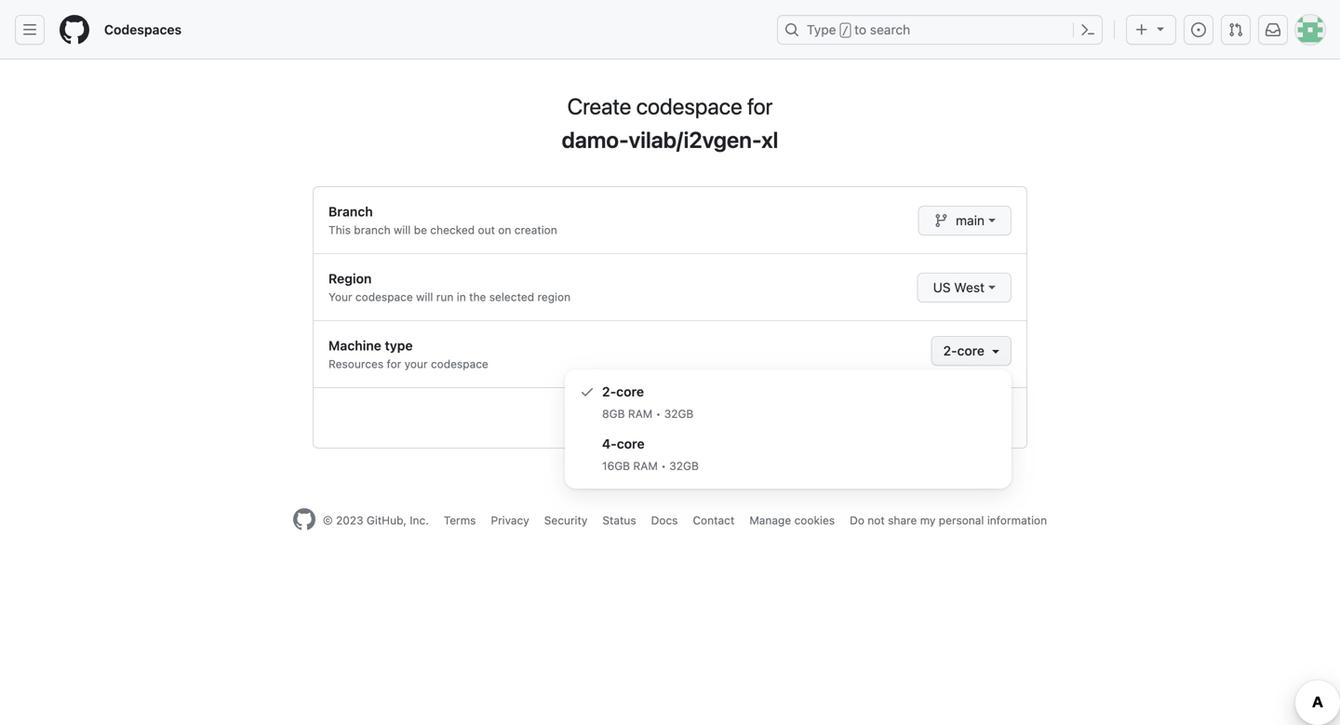 Task type: describe. For each thing, give the bounding box(es) containing it.
2-core
[[944, 343, 985, 359]]

32gb for 4-core
[[670, 460, 699, 473]]

manage cookies button
[[750, 512, 835, 529]]

© 2023 github, inc.
[[323, 514, 429, 527]]

share
[[889, 514, 918, 527]]

codespace inside "create codespace for damo-vilab/i2vgen-xl"
[[637, 93, 743, 119]]

core for 4-core 16gb ram • 32gb
[[617, 436, 645, 452]]

create
[[568, 93, 632, 119]]

codespace inside region your codespace will run in the selected region
[[356, 291, 413, 304]]

/
[[843, 24, 849, 37]]

on
[[498, 223, 512, 237]]

plus image
[[1135, 22, 1150, 37]]

for inside "create codespace for damo-vilab/i2vgen-xl"
[[748, 93, 773, 119]]

branch
[[354, 223, 391, 237]]

ram for 4-core
[[634, 460, 658, 473]]

contact
[[693, 514, 735, 527]]

2-core button
[[932, 336, 1012, 366]]

codespaces link
[[97, 15, 189, 45]]

docs
[[652, 514, 678, 527]]

information
[[988, 514, 1048, 527]]

resources
[[329, 358, 384, 371]]

• for 2-core
[[656, 407, 661, 420]]

security link
[[545, 514, 588, 527]]

xl
[[762, 127, 779, 153]]

us west button
[[918, 273, 1012, 303]]

triangle down image
[[989, 344, 1004, 359]]

the
[[469, 291, 486, 304]]

your
[[405, 358, 428, 371]]

contact link
[[693, 514, 735, 527]]

core for 2-core 8gb ram • 32gb
[[617, 384, 645, 400]]

will for branch
[[394, 223, 411, 237]]

manage
[[750, 514, 792, 527]]

machine type resources for your codespace
[[329, 338, 489, 371]]

2023
[[336, 514, 364, 527]]

codespace inside machine type resources for your codespace
[[431, 358, 489, 371]]

2- for 2-core 8gb ram • 32gb
[[603, 384, 617, 400]]

west
[[955, 280, 985, 295]]

type
[[807, 22, 837, 37]]

vilab/i2vgen-
[[629, 127, 762, 153]]

terms
[[444, 514, 476, 527]]

git pull request image
[[1229, 22, 1244, 37]]

branch this branch will be checked out on creation
[[329, 204, 558, 237]]

create codespace for damo-vilab/i2vgen-xl
[[562, 93, 779, 153]]

personal
[[939, 514, 985, 527]]

2- for 2-core
[[944, 343, 958, 359]]

homepage image
[[293, 508, 316, 531]]

for inside machine type resources for your codespace
[[387, 358, 402, 371]]

do
[[850, 514, 865, 527]]

search
[[871, 22, 911, 37]]

issue opened image
[[1192, 22, 1207, 37]]

in
[[457, 291, 466, 304]]

©
[[323, 514, 333, 527]]

not
[[868, 514, 885, 527]]

us
[[934, 280, 951, 295]]



Task type: vqa. For each thing, say whether or not it's contained in the screenshot.
checked
yes



Task type: locate. For each thing, give the bounding box(es) containing it.
2- left triangle down image
[[944, 343, 958, 359]]

github,
[[367, 514, 407, 527]]

core for 2-core
[[958, 343, 985, 359]]

codespace right your
[[431, 358, 489, 371]]

•
[[656, 407, 661, 420], [661, 460, 667, 473]]

1 horizontal spatial codespace
[[431, 358, 489, 371]]

16gb
[[603, 460, 631, 473]]

ram for 2-core
[[628, 407, 653, 420]]

privacy
[[491, 514, 530, 527]]

codespace up vilab/i2vgen-
[[637, 93, 743, 119]]

0 vertical spatial 32gb
[[665, 407, 694, 420]]

core left triangle down image
[[958, 343, 985, 359]]

this
[[329, 223, 351, 237]]

security
[[545, 514, 588, 527]]

• up 4-core 16gb ram • 32gb
[[656, 407, 661, 420]]

run
[[437, 291, 454, 304]]

• inside 4-core 16gb ram • 32gb
[[661, 460, 667, 473]]

will left the run
[[416, 291, 433, 304]]

type / to search
[[807, 22, 911, 37]]

2 vertical spatial codespace
[[431, 358, 489, 371]]

0 vertical spatial ram
[[628, 407, 653, 420]]

for
[[748, 93, 773, 119], [387, 358, 402, 371]]

2-core menu
[[565, 370, 1012, 489]]

will inside region your codespace will run in the selected region
[[416, 291, 433, 304]]

1 vertical spatial ram
[[634, 460, 658, 473]]

32gb for 2-core
[[665, 407, 694, 420]]

checked
[[431, 223, 475, 237]]

command palette image
[[1081, 22, 1096, 37]]

will inside branch this branch will be checked out on creation
[[394, 223, 411, 237]]

1 vertical spatial 32gb
[[670, 460, 699, 473]]

1 vertical spatial for
[[387, 358, 402, 371]]

notifications image
[[1266, 22, 1281, 37]]

0 horizontal spatial for
[[387, 358, 402, 371]]

• for 4-core
[[661, 460, 667, 473]]

0 vertical spatial core
[[958, 343, 985, 359]]

32gb
[[665, 407, 694, 420], [670, 460, 699, 473]]

will for region
[[416, 291, 433, 304]]

2-
[[944, 343, 958, 359], [603, 384, 617, 400]]

8gb
[[603, 407, 625, 420]]

region
[[538, 291, 571, 304]]

for down the type
[[387, 358, 402, 371]]

selected
[[490, 291, 535, 304]]

inc.
[[410, 514, 429, 527]]

region
[[329, 271, 372, 286]]

branch
[[329, 204, 373, 219]]

1 horizontal spatial 2-
[[944, 343, 958, 359]]

1 vertical spatial •
[[661, 460, 667, 473]]

core up 8gb
[[617, 384, 645, 400]]

1 vertical spatial core
[[617, 384, 645, 400]]

ram
[[628, 407, 653, 420], [634, 460, 658, 473]]

ram right 8gb
[[628, 407, 653, 420]]

0 horizontal spatial 2-
[[603, 384, 617, 400]]

to
[[855, 22, 867, 37]]

git branch image
[[934, 213, 949, 228]]

will left be
[[394, 223, 411, 237]]

docs link
[[652, 514, 678, 527]]

for up xl
[[748, 93, 773, 119]]

ram inside 2-core 8gb ram • 32gb
[[628, 407, 653, 420]]

32gb inside 4-core 16gb ram • 32gb
[[670, 460, 699, 473]]

core
[[958, 343, 985, 359], [617, 384, 645, 400], [617, 436, 645, 452]]

codespaces
[[104, 22, 182, 37]]

32gb up 4-core 16gb ram • 32gb
[[665, 407, 694, 420]]

0 vertical spatial 2-
[[944, 343, 958, 359]]

region your codespace will run in the selected region
[[329, 271, 571, 304]]

2- inside "popup button"
[[944, 343, 958, 359]]

1 vertical spatial 2-
[[603, 384, 617, 400]]

privacy link
[[491, 514, 530, 527]]

type
[[385, 338, 413, 353]]

manage cookies
[[750, 514, 835, 527]]

1 horizontal spatial for
[[748, 93, 773, 119]]

1 vertical spatial codespace
[[356, 291, 413, 304]]

creation
[[515, 223, 558, 237]]

core inside 2-core 8gb ram • 32gb
[[617, 384, 645, 400]]

do not share my personal information
[[850, 514, 1048, 527]]

core inside the 2-core "popup button"
[[958, 343, 985, 359]]

homepage image
[[60, 15, 89, 45]]

status
[[603, 514, 637, 527]]

2 vertical spatial core
[[617, 436, 645, 452]]

4-core 16gb ram • 32gb
[[603, 436, 699, 473]]

1 horizontal spatial will
[[416, 291, 433, 304]]

codespace
[[637, 93, 743, 119], [356, 291, 413, 304], [431, 358, 489, 371]]

0 vertical spatial •
[[656, 407, 661, 420]]

core up 16gb
[[617, 436, 645, 452]]

2 horizontal spatial codespace
[[637, 93, 743, 119]]

us west
[[934, 280, 985, 295]]

status link
[[603, 514, 637, 527]]

cookies
[[795, 514, 835, 527]]

2- up 8gb
[[603, 384, 617, 400]]

do not share my personal information button
[[850, 512, 1048, 529]]

core inside 4-core 16gb ram • 32gb
[[617, 436, 645, 452]]

32gb up docs link
[[670, 460, 699, 473]]

damo-
[[562, 127, 629, 153]]

2-core 8gb ram • 32gb
[[603, 384, 694, 420]]

0 vertical spatial will
[[394, 223, 411, 237]]

will
[[394, 223, 411, 237], [416, 291, 433, 304]]

main
[[956, 213, 985, 228]]

ram inside 4-core 16gb ram • 32gb
[[634, 460, 658, 473]]

0 vertical spatial codespace
[[637, 93, 743, 119]]

0 horizontal spatial will
[[394, 223, 411, 237]]

be
[[414, 223, 427, 237]]

• right 16gb
[[661, 460, 667, 473]]

1 vertical spatial will
[[416, 291, 433, 304]]

my
[[921, 514, 936, 527]]

ram right 16gb
[[634, 460, 658, 473]]

triangle down image
[[1154, 21, 1169, 36]]

out
[[478, 223, 495, 237]]

your
[[329, 291, 353, 304]]

terms link
[[444, 514, 476, 527]]

4-
[[603, 436, 617, 452]]

codespace down region
[[356, 291, 413, 304]]

0 horizontal spatial codespace
[[356, 291, 413, 304]]

0 vertical spatial for
[[748, 93, 773, 119]]

32gb inside 2-core 8gb ram • 32gb
[[665, 407, 694, 420]]

2- inside 2-core 8gb ram • 32gb
[[603, 384, 617, 400]]

machine
[[329, 338, 382, 353]]

• inside 2-core 8gb ram • 32gb
[[656, 407, 661, 420]]



